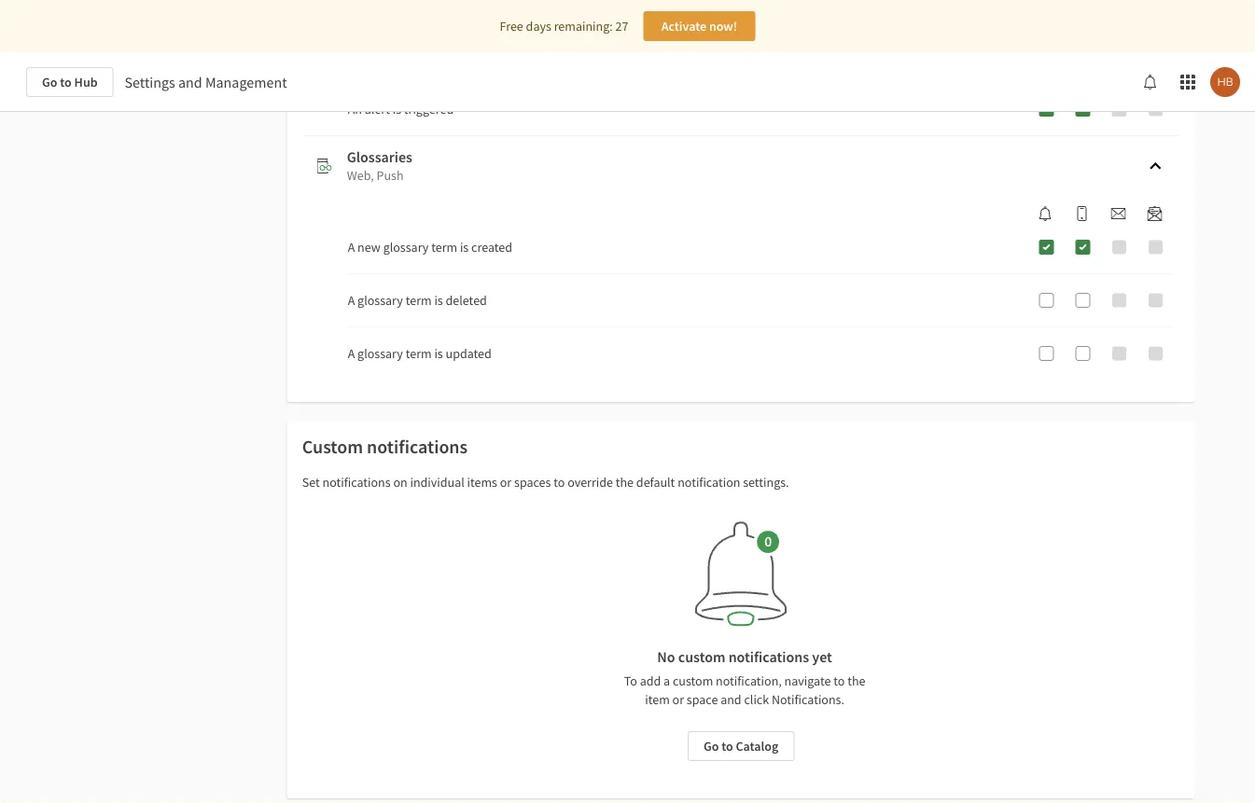 Task type: vqa. For each thing, say whether or not it's contained in the screenshot.
Search text box
no



Task type: describe. For each thing, give the bounding box(es) containing it.
navigate
[[784, 673, 831, 690]]

days
[[526, 18, 551, 35]]

0 vertical spatial or
[[500, 474, 512, 491]]

glossaries web, push
[[347, 147, 412, 184]]

glossary for a glossary term is deleted
[[357, 292, 403, 309]]

is right alert
[[393, 101, 401, 118]]

is left created
[[460, 239, 469, 256]]

to right spaces
[[554, 474, 565, 491]]

to inside go to hub link
[[60, 74, 72, 91]]

settings and management
[[125, 73, 287, 91]]

go to hub
[[42, 74, 98, 91]]

new
[[357, 239, 381, 256]]

notifications sent to your email image
[[1111, 206, 1126, 221]]

a for a new glossary term is created
[[348, 239, 355, 256]]

0 vertical spatial and
[[178, 73, 202, 91]]

is left the updated
[[434, 345, 443, 362]]

to inside the no custom notifications yet to add a custom notification, navigate to the item or space and click notifications.
[[834, 673, 845, 690]]

term for updated
[[406, 345, 432, 362]]

space
[[687, 691, 718, 708]]

push
[[377, 167, 404, 184]]

go for go to catalog
[[703, 738, 719, 755]]

click
[[744, 691, 769, 708]]

activate
[[661, 18, 706, 35]]

to
[[624, 673, 637, 690]]

0 vertical spatial glossary
[[383, 239, 429, 256]]

notifications bundled in a daily email digest image
[[1147, 206, 1162, 221]]

management
[[205, 73, 287, 91]]

go to catalog
[[703, 738, 778, 755]]

push notifications in qlik sense mobile element
[[1067, 206, 1097, 221]]

remaining:
[[554, 18, 613, 35]]

push notifications in qlik sense mobile image
[[1074, 206, 1089, 221]]

activate now! link
[[643, 11, 755, 41]]

hub
[[74, 74, 98, 91]]

custom notifications
[[302, 435, 468, 459]]

free
[[500, 18, 523, 35]]

set
[[302, 474, 320, 491]]

a for a glossary term is updated
[[348, 345, 355, 362]]

0 vertical spatial the
[[616, 474, 634, 491]]

updated
[[446, 345, 492, 362]]

glossary for a glossary term is updated
[[357, 345, 403, 362]]

notifications.
[[772, 691, 844, 708]]

activate now!
[[661, 18, 737, 35]]

notification
[[678, 474, 740, 491]]

no custom notifications yet to add a custom notification, navigate to the item or space and click notifications.
[[624, 648, 865, 708]]

howard brown image
[[1210, 67, 1240, 97]]

notifications for custom
[[367, 435, 468, 459]]

1 vertical spatial custom
[[673, 673, 713, 690]]

set notifications on individual items or spaces to override the default notification settings.
[[302, 474, 789, 491]]

notifications for set
[[322, 474, 391, 491]]

created
[[471, 239, 512, 256]]

0 vertical spatial term
[[431, 239, 457, 256]]

add
[[640, 673, 661, 690]]

default
[[636, 474, 675, 491]]



Task type: locate. For each thing, give the bounding box(es) containing it.
27
[[615, 18, 628, 35]]

a new glossary term is created
[[348, 239, 512, 256]]

2 vertical spatial term
[[406, 345, 432, 362]]

custom
[[678, 648, 725, 666], [673, 673, 713, 690]]

or right items
[[500, 474, 512, 491]]

notifications down custom
[[322, 474, 391, 491]]

glossary down the 'a glossary term is deleted'
[[357, 345, 403, 362]]

an
[[348, 101, 362, 118]]

and right 'settings' at the left top
[[178, 73, 202, 91]]

yet
[[812, 648, 832, 666]]

custom notifications main content
[[0, 0, 1255, 803]]

1 horizontal spatial the
[[847, 673, 865, 690]]

notifications bundled in a daily email digest element
[[1140, 206, 1170, 221]]

a
[[664, 673, 670, 690]]

glossary
[[383, 239, 429, 256], [357, 292, 403, 309], [357, 345, 403, 362]]

is
[[393, 101, 401, 118], [460, 239, 469, 256], [434, 292, 443, 309], [434, 345, 443, 362]]

triggered
[[404, 101, 454, 118]]

2 vertical spatial notifications
[[728, 648, 809, 666]]

to left catalog
[[721, 738, 733, 755]]

the left default
[[616, 474, 634, 491]]

alert
[[365, 101, 390, 118]]

items
[[467, 474, 497, 491]]

free days remaining: 27
[[500, 18, 628, 35]]

0 vertical spatial a
[[348, 239, 355, 256]]

0 horizontal spatial or
[[500, 474, 512, 491]]

notifications
[[367, 435, 468, 459], [322, 474, 391, 491], [728, 648, 809, 666]]

notifications up on
[[367, 435, 468, 459]]

a for a glossary term is deleted
[[348, 292, 355, 309]]

individual
[[410, 474, 464, 491]]

settings.
[[743, 474, 789, 491]]

glossary right new
[[383, 239, 429, 256]]

an alert is triggered
[[348, 101, 454, 118]]

to inside go to catalog button
[[721, 738, 733, 755]]

a glossary term is updated
[[348, 345, 492, 362]]

and left click in the right bottom of the page
[[720, 691, 741, 708]]

3 a from the top
[[348, 345, 355, 362]]

notifications sent to your email element
[[1103, 206, 1133, 221]]

web,
[[347, 167, 374, 184]]

notifications when using qlik sense in a browser element
[[1031, 206, 1060, 221]]

a glossary term is deleted
[[348, 292, 487, 309]]

2 vertical spatial glossary
[[357, 345, 403, 362]]

1 horizontal spatial or
[[672, 691, 684, 708]]

is left deleted
[[434, 292, 443, 309]]

a down the 'a glossary term is deleted'
[[348, 345, 355, 362]]

0 horizontal spatial go
[[42, 74, 57, 91]]

a left new
[[348, 239, 355, 256]]

or right 'item'
[[672, 691, 684, 708]]

custom up space
[[673, 673, 713, 690]]

go left 'hub'
[[42, 74, 57, 91]]

1 vertical spatial the
[[847, 673, 865, 690]]

1 a from the top
[[348, 239, 355, 256]]

custom
[[302, 435, 363, 459]]

item
[[645, 691, 670, 708]]

1 vertical spatial or
[[672, 691, 684, 708]]

term
[[431, 239, 457, 256], [406, 292, 432, 309], [406, 345, 432, 362]]

notification,
[[716, 673, 782, 690]]

no
[[657, 648, 675, 666]]

to
[[60, 74, 72, 91], [554, 474, 565, 491], [834, 673, 845, 690], [721, 738, 733, 755]]

term left deleted
[[406, 292, 432, 309]]

custom right no
[[678, 648, 725, 666]]

2 a from the top
[[348, 292, 355, 309]]

0 vertical spatial go
[[42, 74, 57, 91]]

go inside button
[[703, 738, 719, 755]]

go
[[42, 74, 57, 91], [703, 738, 719, 755]]

the inside the no custom notifications yet to add a custom notification, navigate to the item or space and click notifications.
[[847, 673, 865, 690]]

settings
[[125, 73, 175, 91]]

0 vertical spatial notifications
[[367, 435, 468, 459]]

0 horizontal spatial and
[[178, 73, 202, 91]]

notifications inside the no custom notifications yet to add a custom notification, navigate to the item or space and click notifications.
[[728, 648, 809, 666]]

1 horizontal spatial go
[[703, 738, 719, 755]]

spaces
[[514, 474, 551, 491]]

glossaries
[[347, 147, 412, 166]]

notifications up notification, on the right
[[728, 648, 809, 666]]

go for go to hub
[[42, 74, 57, 91]]

1 vertical spatial a
[[348, 292, 355, 309]]

the
[[616, 474, 634, 491], [847, 673, 865, 690]]

and inside the no custom notifications yet to add a custom notification, navigate to the item or space and click notifications.
[[720, 691, 741, 708]]

on
[[393, 474, 407, 491]]

2 vertical spatial a
[[348, 345, 355, 362]]

1 vertical spatial term
[[406, 292, 432, 309]]

1 vertical spatial glossary
[[357, 292, 403, 309]]

0 horizontal spatial the
[[616, 474, 634, 491]]

now!
[[709, 18, 737, 35]]

glossary down new
[[357, 292, 403, 309]]

notifications when using qlik sense in a browser image
[[1038, 206, 1053, 221]]

1 vertical spatial go
[[703, 738, 719, 755]]

the right navigate
[[847, 673, 865, 690]]

catalog
[[736, 738, 778, 755]]

and
[[178, 73, 202, 91], [720, 691, 741, 708]]

to right navigate
[[834, 673, 845, 690]]

go to catalog button
[[688, 732, 794, 761]]

override
[[567, 474, 613, 491]]

1 vertical spatial notifications
[[322, 474, 391, 491]]

term for deleted
[[406, 292, 432, 309]]

1 vertical spatial and
[[720, 691, 741, 708]]

0 vertical spatial custom
[[678, 648, 725, 666]]

or
[[500, 474, 512, 491], [672, 691, 684, 708]]

a up a glossary term is updated
[[348, 292, 355, 309]]

term left the updated
[[406, 345, 432, 362]]

or inside the no custom notifications yet to add a custom notification, navigate to the item or space and click notifications.
[[672, 691, 684, 708]]

to left 'hub'
[[60, 74, 72, 91]]

deleted
[[446, 292, 487, 309]]

go to hub link
[[26, 67, 113, 97]]

term left created
[[431, 239, 457, 256]]

1 horizontal spatial and
[[720, 691, 741, 708]]

go left catalog
[[703, 738, 719, 755]]

a
[[348, 239, 355, 256], [348, 292, 355, 309], [348, 345, 355, 362]]



